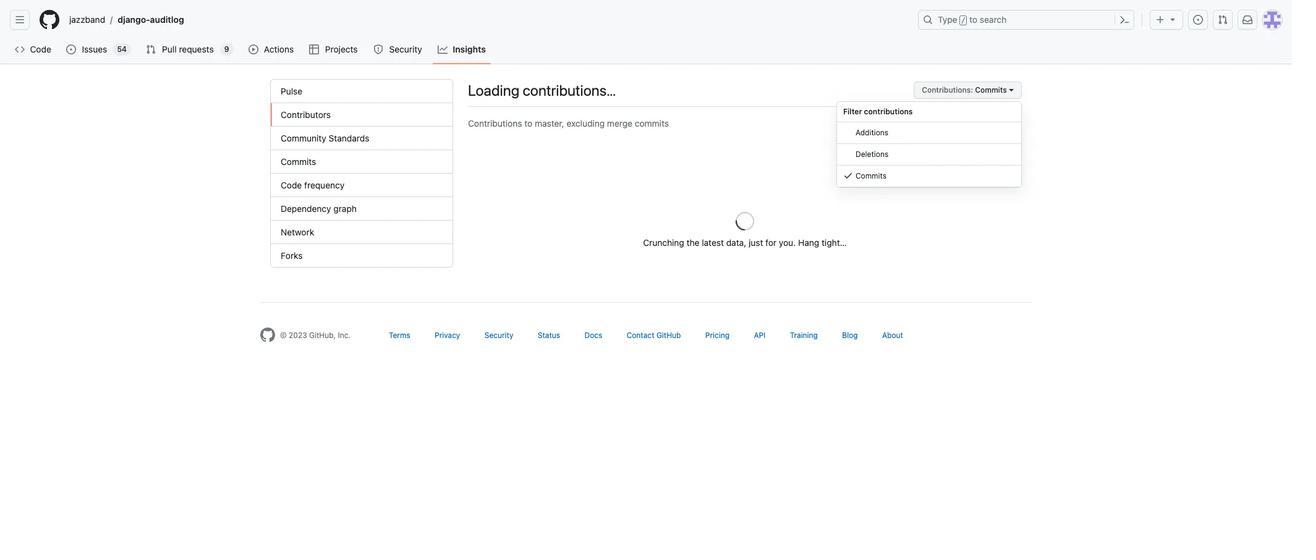 Task type: describe. For each thing, give the bounding box(es) containing it.
for
[[766, 238, 777, 248]]

projects link
[[305, 40, 364, 59]]

you.
[[779, 238, 796, 248]]

dependency graph link
[[271, 197, 453, 221]]

jazzband / django-auditlog
[[69, 14, 184, 25]]

pull
[[162, 44, 177, 54]]

git pull request image for issue opened image
[[1219, 15, 1229, 25]]

excluding
[[567, 118, 605, 129]]

merge
[[607, 118, 633, 129]]

commits button
[[914, 82, 1023, 99]]

list containing jazzband
[[64, 10, 911, 30]]

status
[[538, 331, 561, 340]]

type
[[938, 14, 958, 25]]

commits inside insights element
[[281, 157, 316, 167]]

community
[[281, 133, 327, 144]]

filter
[[844, 107, 863, 116]]

docs link
[[585, 331, 603, 340]]

notifications image
[[1243, 15, 1253, 25]]

code image
[[15, 45, 25, 54]]

commits inside button
[[856, 171, 887, 181]]

code frequency link
[[271, 174, 453, 197]]

loading contributions…
[[468, 82, 616, 99]]

menu containing filter contributions
[[837, 101, 1023, 188]]

homepage image
[[40, 10, 59, 30]]

issue opened image
[[66, 45, 76, 54]]

github,
[[309, 331, 336, 340]]

code for code frequency
[[281, 180, 302, 191]]

code link
[[10, 40, 57, 59]]

table image
[[310, 45, 319, 54]]

network link
[[271, 221, 453, 244]]

terms link
[[389, 331, 411, 340]]

blog link
[[843, 331, 858, 340]]

community standards link
[[271, 127, 453, 150]]

© 2023 github, inc.
[[280, 331, 351, 340]]

standards
[[329, 133, 370, 144]]

requests
[[179, 44, 214, 54]]

status link
[[538, 331, 561, 340]]

additions
[[856, 128, 889, 137]]

contributions
[[865, 107, 913, 116]]

the
[[687, 238, 700, 248]]

issue opened image
[[1194, 15, 1204, 25]]

1 horizontal spatial security
[[485, 331, 514, 340]]

actions
[[264, 44, 294, 54]]

actions link
[[244, 40, 300, 59]]

jazzband link
[[64, 10, 110, 30]]

command palette image
[[1120, 15, 1130, 25]]

master,
[[535, 118, 565, 129]]

contributions
[[468, 118, 522, 129]]

pulse link
[[271, 80, 453, 103]]

0 vertical spatial security
[[389, 44, 422, 54]]

contributions…
[[523, 82, 616, 99]]

search
[[980, 14, 1007, 25]]

django-
[[118, 14, 150, 25]]

triangle down image
[[1169, 14, 1178, 24]]

deletions
[[856, 150, 889, 159]]

contact github
[[627, 331, 681, 340]]

latest
[[702, 238, 724, 248]]

loading
[[468, 82, 520, 99]]

filter contributions
[[844, 107, 913, 116]]

shield image
[[374, 45, 384, 54]]

projects
[[325, 44, 358, 54]]

privacy
[[435, 331, 460, 340]]

0 horizontal spatial to
[[525, 118, 533, 129]]

inc.
[[338, 331, 351, 340]]

just
[[749, 238, 764, 248]]

contributors
[[281, 109, 331, 120]]

contact github link
[[627, 331, 681, 340]]

api link
[[754, 331, 766, 340]]

/ for type
[[962, 16, 966, 25]]

django-auditlog link
[[113, 10, 189, 30]]



Task type: locate. For each thing, give the bounding box(es) containing it.
commits link
[[271, 150, 453, 174]]

/
[[110, 15, 113, 25], [962, 16, 966, 25]]

1 vertical spatial security
[[485, 331, 514, 340]]

insights element
[[270, 79, 453, 268]]

security link
[[369, 40, 428, 59], [485, 331, 514, 340]]

0 horizontal spatial commits
[[281, 157, 316, 167]]

community standards
[[281, 133, 370, 144]]

code up dependency
[[281, 180, 302, 191]]

1 horizontal spatial git pull request image
[[1219, 15, 1229, 25]]

0 horizontal spatial security link
[[369, 40, 428, 59]]

check image
[[844, 171, 854, 181]]

security
[[389, 44, 422, 54], [485, 331, 514, 340]]

hang
[[799, 238, 820, 248]]

code frequency
[[281, 180, 345, 191]]

about
[[883, 331, 904, 340]]

0 horizontal spatial /
[[110, 15, 113, 25]]

/ left django-
[[110, 15, 113, 25]]

dependency graph
[[281, 204, 357, 214]]

security link left graph icon at left
[[369, 40, 428, 59]]

commits inside popup button
[[976, 85, 1008, 95]]

git pull request image left 'notifications' 'icon'
[[1219, 15, 1229, 25]]

1 horizontal spatial security link
[[485, 331, 514, 340]]

data,
[[727, 238, 747, 248]]

2 horizontal spatial commits
[[976, 85, 1008, 95]]

©
[[280, 331, 287, 340]]

9
[[224, 45, 229, 54]]

crunching the latest data, just for you. hang tight…
[[644, 238, 847, 248]]

security link left the status
[[485, 331, 514, 340]]

/ right 'type'
[[962, 16, 966, 25]]

1 vertical spatial code
[[281, 180, 302, 191]]

1 vertical spatial security link
[[485, 331, 514, 340]]

1 vertical spatial commits
[[281, 157, 316, 167]]

0 vertical spatial commits
[[976, 85, 1008, 95]]

1 vertical spatial to
[[525, 118, 533, 129]]

1 horizontal spatial code
[[281, 180, 302, 191]]

homepage image
[[260, 328, 275, 343]]

contact
[[627, 331, 655, 340]]

2 vertical spatial commits
[[856, 171, 887, 181]]

crunching
[[644, 238, 685, 248]]

list
[[64, 10, 911, 30]]

type / to search
[[938, 14, 1007, 25]]

pricing link
[[706, 331, 730, 340]]

dependency
[[281, 204, 331, 214]]

0 vertical spatial to
[[970, 14, 978, 25]]

1 horizontal spatial to
[[970, 14, 978, 25]]

0 vertical spatial security link
[[369, 40, 428, 59]]

menu
[[837, 101, 1023, 188]]

deletions button
[[838, 144, 1022, 166]]

docs
[[585, 331, 603, 340]]

code for code
[[30, 44, 51, 54]]

to left 'master,'
[[525, 118, 533, 129]]

0 horizontal spatial git pull request image
[[146, 45, 156, 54]]

pricing
[[706, 331, 730, 340]]

api
[[754, 331, 766, 340]]

0 horizontal spatial security
[[389, 44, 422, 54]]

to
[[970, 14, 978, 25], [525, 118, 533, 129]]

2023
[[289, 331, 307, 340]]

code inside insights element
[[281, 180, 302, 191]]

code right code image
[[30, 44, 51, 54]]

github
[[657, 331, 681, 340]]

git pull request image left the pull
[[146, 45, 156, 54]]

/ inside type / to search
[[962, 16, 966, 25]]

contributors link
[[271, 103, 453, 127]]

jazzband
[[69, 14, 105, 25]]

commits
[[635, 118, 669, 129]]

commits
[[976, 85, 1008, 95], [281, 157, 316, 167], [856, 171, 887, 181]]

code
[[30, 44, 51, 54], [281, 180, 302, 191]]

0 horizontal spatial code
[[30, 44, 51, 54]]

insights
[[453, 44, 486, 54]]

terms
[[389, 331, 411, 340]]

about link
[[883, 331, 904, 340]]

additions button
[[838, 122, 1022, 144]]

pulse
[[281, 86, 303, 97]]

git pull request image for issue opened icon
[[146, 45, 156, 54]]

frequency
[[304, 180, 345, 191]]

forks link
[[271, 244, 453, 267]]

graph
[[334, 204, 357, 214]]

/ inside jazzband / django-auditlog
[[110, 15, 113, 25]]

blog
[[843, 331, 858, 340]]

graph image
[[438, 45, 448, 54]]

1 horizontal spatial commits
[[856, 171, 887, 181]]

contributions to master, excluding merge commits
[[468, 118, 669, 129]]

commits button
[[838, 166, 1022, 187]]

plus image
[[1156, 15, 1166, 25]]

0 vertical spatial code
[[30, 44, 51, 54]]

to left the search
[[970, 14, 978, 25]]

security right 'shield' icon at left
[[389, 44, 422, 54]]

tight…
[[822, 238, 847, 248]]

play image
[[248, 45, 258, 54]]

forks
[[281, 251, 303, 261]]

training link
[[790, 331, 818, 340]]

pull requests
[[162, 44, 214, 54]]

1 vertical spatial git pull request image
[[146, 45, 156, 54]]

insights link
[[433, 40, 491, 59]]

security left the status
[[485, 331, 514, 340]]

issues
[[82, 44, 107, 54]]

1 horizontal spatial /
[[962, 16, 966, 25]]

training
[[790, 331, 818, 340]]

network
[[281, 227, 314, 238]]

0 vertical spatial git pull request image
[[1219, 15, 1229, 25]]

auditlog
[[150, 14, 184, 25]]

git pull request image
[[1219, 15, 1229, 25], [146, 45, 156, 54]]

/ for jazzband
[[110, 15, 113, 25]]

privacy link
[[435, 331, 460, 340]]

54
[[117, 45, 127, 54]]



Task type: vqa. For each thing, say whether or not it's contained in the screenshot.
"84% OF COMMITS IN MARCH WERE MADE TO GORHILL/UBLOCK" image
no



